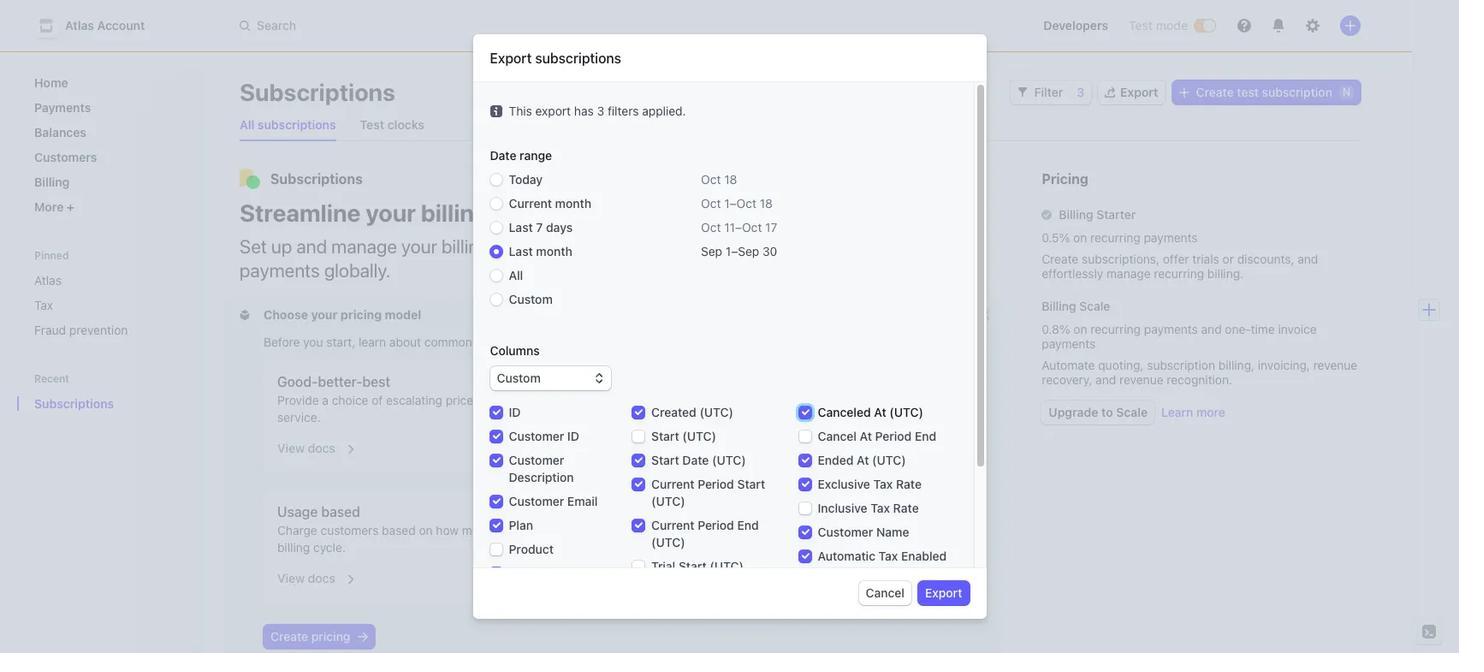 Task type: vqa. For each thing, say whether or not it's contained in the screenshot.


Task type: locate. For each thing, give the bounding box(es) containing it.
0 horizontal spatial model
[[385, 307, 421, 322]]

tab list containing all subscriptions
[[233, 110, 1361, 141]]

1 horizontal spatial cancel
[[866, 586, 905, 600]]

rate for inclusive tax rate
[[893, 501, 919, 515]]

invoicing,
[[1258, 358, 1311, 372]]

subscription right test
[[1262, 85, 1333, 99]]

choose your pricing model
[[264, 307, 421, 322]]

3 of from the left
[[803, 393, 814, 408]]

cancel button
[[859, 581, 912, 605]]

revenue up 'learn'
[[1120, 372, 1164, 387]]

1 horizontal spatial export button
[[1099, 80, 1166, 104]]

description
[[509, 470, 574, 485]]

0 vertical spatial billing
[[34, 175, 70, 189]]

period for end
[[698, 518, 734, 532]]

1 horizontal spatial to
[[820, 523, 831, 538]]

oct left '11'
[[701, 220, 721, 235]]

test left clocks
[[360, 117, 385, 132]]

0 horizontal spatial all
[[240, 117, 255, 132]]

date down start (utc) at bottom
[[683, 453, 709, 467]]

at
[[874, 405, 887, 419], [860, 429, 872, 443], [857, 453, 869, 467]]

billing for billing
[[34, 175, 70, 189]]

manage left offer
[[1107, 266, 1151, 281]]

and left the "prices"
[[705, 523, 726, 538]]

using
[[858, 393, 888, 408]]

period down 'current period start (utc)'
[[698, 518, 734, 532]]

last for last 7 days
[[509, 220, 533, 235]]

subscriptions up streamline
[[271, 171, 363, 187]]

2 vertical spatial to
[[820, 523, 831, 538]]

and right discounts,
[[1298, 252, 1319, 266]]

of down best
[[372, 393, 383, 408]]

trial
[[652, 559, 676, 574]]

id left tier
[[509, 405, 521, 419]]

0 horizontal spatial 3
[[597, 104, 605, 118]]

1 vertical spatial at
[[860, 429, 872, 443]]

month
[[555, 196, 592, 211], [536, 244, 573, 259]]

payments down up
[[240, 259, 320, 282]]

model.
[[669, 540, 707, 555]]

recurring up quoting,
[[1091, 322, 1141, 336]]

0.8%
[[1042, 322, 1071, 336]]

0 horizontal spatial manage
[[331, 235, 397, 258]]

view down service.
[[277, 441, 305, 455]]

recurring left the billing.
[[1154, 266, 1205, 281]]

view docs down model.
[[628, 571, 686, 586]]

2 vertical spatial based
[[382, 523, 416, 538]]

one-
[[1225, 322, 1251, 336]]

more
[[34, 199, 67, 214]]

id up customer description on the left bottom of page
[[568, 429, 580, 443]]

view docs button
[[267, 430, 357, 461], [618, 430, 708, 461], [267, 560, 357, 591], [618, 560, 708, 591]]

1 horizontal spatial id
[[568, 429, 580, 443]]

on inside 'usage based charge customers based on how much they use in a billing cycle.'
[[419, 523, 433, 538]]

0 vertical spatial model
[[385, 307, 421, 322]]

1 horizontal spatial model
[[715, 504, 755, 520]]

1 for oct 1
[[724, 196, 730, 211]]

you
[[303, 335, 323, 349]]

this
[[509, 104, 532, 118]]

subscriptions,
[[1082, 252, 1160, 266]]

much
[[462, 523, 493, 538]]

pinned element
[[27, 266, 192, 344]]

0 vertical spatial all
[[240, 117, 255, 132]]

18 up oct 1 – oct 18
[[724, 172, 737, 187]]

0 vertical spatial month
[[555, 196, 592, 211]]

atlas down pinned
[[34, 273, 62, 288]]

1 horizontal spatial date
[[683, 453, 709, 467]]

account
[[97, 18, 145, 33]]

0 vertical spatial to
[[584, 235, 600, 258]]

charge
[[277, 523, 317, 538]]

period down "canceled at (utc)"
[[876, 429, 912, 443]]

current month
[[509, 196, 592, 211]]

2 horizontal spatial to
[[1102, 405, 1114, 419]]

sep 1 – sep 30
[[701, 244, 778, 259]]

7
[[536, 220, 543, 235]]

2 vertical spatial export
[[925, 586, 963, 600]]

create for create test subscription
[[1196, 85, 1234, 99]]

export down enabled
[[925, 586, 963, 600]]

0 vertical spatial 1
[[724, 196, 730, 211]]

usage based charge customers based on how much they use in a billing cycle.
[[277, 504, 566, 555]]

create
[[1196, 85, 1234, 99], [1042, 252, 1079, 266], [271, 629, 308, 644]]

1 vertical spatial export
[[1121, 85, 1159, 99]]

to left help
[[820, 523, 831, 538]]

time
[[1251, 322, 1275, 336]]

to inside other pricing model see products and prices guidance to help shape your pricing model.
[[820, 523, 831, 538]]

cancel down automatic tax enabled
[[866, 586, 905, 600]]

1 vertical spatial to
[[1102, 405, 1114, 419]]

recent navigation links element
[[17, 372, 205, 418]]

1 vertical spatial subscription
[[1147, 358, 1216, 372]]

all for all
[[509, 268, 523, 283]]

1 horizontal spatial based
[[382, 523, 416, 538]]

– up sep 1 – sep 30
[[735, 220, 742, 235]]

tax for inclusive
[[871, 501, 890, 515]]

enabled
[[902, 549, 947, 563]]

tax link
[[27, 291, 192, 319]]

tax up fraud
[[34, 298, 53, 312]]

– for oct 17
[[735, 220, 742, 235]]

export button down "test mode" at the top of the page
[[1099, 80, 1166, 104]]

a right the using
[[892, 393, 898, 408]]

current inside the current period end (utc)
[[652, 518, 695, 532]]

test
[[1237, 85, 1259, 99]]

scale inside billing scale 0.8% on recurring payments and one-time invoice payments automate quoting, subscription billing, invoicing, revenue recovery, and revenue recognition.
[[1080, 299, 1111, 313]]

period down start date (utc)
[[698, 477, 734, 491]]

1 vertical spatial date
[[683, 453, 709, 467]]

subscriptions down recent
[[34, 396, 114, 411]]

– up '11'
[[730, 196, 737, 211]]

1 vertical spatial all
[[509, 268, 523, 283]]

1 horizontal spatial test
[[1129, 18, 1153, 33]]

billing link
[[27, 168, 192, 196]]

2 vertical spatial subscriptions
[[34, 396, 114, 411]]

rate up inclusive tax rate
[[896, 477, 922, 491]]

docs for other pricing model
[[659, 571, 686, 586]]

1 horizontal spatial create
[[1042, 252, 1079, 266]]

upgrade to scale button
[[1042, 401, 1155, 425]]

0 vertical spatial end
[[915, 429, 937, 443]]

2 sep from the left
[[738, 244, 760, 259]]

svg image
[[1018, 87, 1028, 98], [1179, 87, 1190, 98], [357, 632, 368, 642]]

1 vertical spatial scale
[[1117, 405, 1148, 419]]

pricing inside dropdown button
[[341, 307, 382, 322]]

a inside 'usage based charge customers based on how much they use in a billing cycle.'
[[559, 523, 566, 538]]

0 vertical spatial 3
[[1077, 85, 1085, 99]]

0 horizontal spatial export button
[[919, 581, 970, 605]]

1 horizontal spatial more
[[1197, 405, 1226, 419]]

cancel
[[818, 429, 857, 443], [866, 586, 905, 600]]

on left how
[[419, 523, 433, 538]]

based right prices,
[[486, 393, 520, 408]]

2 vertical spatial –
[[731, 244, 738, 259]]

1 horizontal spatial sep
[[738, 244, 760, 259]]

to right upgrade
[[1102, 405, 1114, 419]]

model up the "prices"
[[715, 504, 755, 520]]

(utc) up trial
[[652, 535, 685, 550]]

manage up "globally."
[[331, 235, 397, 258]]

oct for 11
[[701, 220, 721, 235]]

export down 'search' search box
[[490, 51, 532, 66]]

view docs button down cycle.
[[267, 560, 357, 591]]

customers link
[[27, 143, 192, 171]]

billing.
[[1208, 266, 1244, 281]]

0 horizontal spatial based
[[321, 504, 360, 520]]

2 horizontal spatial based
[[486, 393, 520, 408]]

1 vertical spatial month
[[536, 244, 573, 259]]

rate up the name
[[893, 501, 919, 515]]

recurring right the accept
[[881, 235, 955, 258]]

current down start date (utc)
[[652, 477, 695, 491]]

trial start (utc)
[[652, 559, 744, 574]]

on right 0.8%
[[1074, 322, 1088, 336]]

revenue down oct 11 – oct 17 on the top of page
[[717, 235, 782, 258]]

1 vertical spatial subscriptions
[[258, 117, 336, 132]]

last for last month
[[509, 244, 533, 259]]

a inside good-better-best provide a choice of escalating prices, based on tier of service.
[[322, 393, 329, 408]]

1 vertical spatial export button
[[919, 581, 970, 605]]

1 horizontal spatial scale
[[1117, 405, 1148, 419]]

tax up inclusive tax rate
[[874, 477, 893, 491]]

date
[[490, 148, 517, 163], [683, 453, 709, 467]]

1 vertical spatial –
[[735, 220, 742, 235]]

3 right filter
[[1077, 85, 1085, 99]]

month down days
[[536, 244, 573, 259]]

period inside 'current period start (utc)'
[[698, 477, 734, 491]]

2 vertical spatial current
[[652, 518, 695, 532]]

cancel inside cancel button
[[866, 586, 905, 600]]

revenue right the invoicing,
[[1314, 358, 1358, 372]]

subscriptions up all subscriptions
[[240, 78, 396, 106]]

scale left 'learn'
[[1117, 405, 1148, 419]]

customer up automatic
[[818, 525, 873, 539]]

view docs button for good-better-best
[[267, 430, 357, 461]]

view down charge
[[277, 571, 305, 586]]

create inside the create pricing link
[[271, 629, 308, 644]]

tax down the name
[[879, 549, 898, 563]]

0 horizontal spatial atlas
[[34, 273, 62, 288]]

subscription inside billing scale 0.8% on recurring payments and one-time invoice payments automate quoting, subscription billing, invoicing, revenue recovery, and revenue recognition.
[[1147, 358, 1216, 372]]

0 horizontal spatial cancel
[[818, 429, 857, 443]]

globally.
[[324, 259, 390, 282]]

view for other pricing model
[[628, 571, 656, 586]]

manage
[[331, 235, 397, 258], [1107, 266, 1151, 281]]

billing inside core navigation links element
[[34, 175, 70, 189]]

2 horizontal spatial a
[[892, 393, 898, 408]]

a
[[322, 393, 329, 408], [892, 393, 898, 408], [559, 523, 566, 538]]

svg image for filter
[[1018, 87, 1028, 98]]

2 horizontal spatial svg image
[[1179, 87, 1190, 98]]

other
[[628, 504, 664, 520]]

month up days
[[555, 196, 592, 211]]

period for start
[[698, 477, 734, 491]]

to
[[584, 235, 600, 258], [1102, 405, 1114, 419], [820, 523, 831, 538]]

customer inside customer description
[[509, 453, 564, 467]]

atlas inside button
[[65, 18, 94, 33]]

a right in at the bottom left of page
[[559, 523, 566, 538]]

revenue inside the streamline your billing workflows set up and manage your billing operations to capture more revenue and accept recurring payments globally.
[[717, 235, 782, 258]]

0 horizontal spatial end
[[738, 518, 759, 532]]

manage inside the streamline your billing workflows set up and manage your billing operations to capture more revenue and accept recurring payments globally.
[[331, 235, 397, 258]]

at up cancel at period end
[[874, 405, 887, 419]]

1 last from the top
[[509, 220, 533, 235]]

0 horizontal spatial id
[[509, 405, 521, 419]]

payments inside 0.5% on recurring payments create subscriptions, offer trials or discounts, and effortlessly manage recurring billing.
[[1144, 230, 1198, 245]]

to left capture
[[584, 235, 600, 258]]

discounts,
[[1238, 252, 1295, 266]]

customer
[[509, 429, 564, 443], [509, 453, 564, 467], [509, 494, 564, 509], [818, 525, 873, 539]]

(utc) left the
[[700, 405, 734, 419]]

1 horizontal spatial a
[[559, 523, 566, 538]]

current for current period end (utc)
[[652, 518, 695, 532]]

based left how
[[382, 523, 416, 538]]

tier
[[541, 393, 559, 408]]

2 last from the top
[[509, 244, 533, 259]]

end down "canceled at (utc)"
[[915, 429, 937, 443]]

docs down service.
[[308, 441, 335, 455]]

scale down effortlessly on the top right
[[1080, 299, 1111, 313]]

effortlessly
[[1042, 266, 1104, 281]]

tax up shape
[[871, 501, 890, 515]]

current inside 'current period start (utc)'
[[652, 477, 695, 491]]

0 horizontal spatial a
[[322, 393, 329, 408]]

atlas account
[[65, 18, 145, 33]]

0 horizontal spatial of
[[372, 393, 383, 408]]

subscriptions inside tab list
[[258, 117, 336, 132]]

0 vertical spatial scale
[[1080, 299, 1111, 313]]

1 vertical spatial test
[[360, 117, 385, 132]]

based inside good-better-best provide a choice of escalating prices, based on tier of service.
[[486, 393, 520, 408]]

svg image
[[240, 310, 250, 320]]

18 up 17 in the right top of the page
[[760, 196, 773, 211]]

docs for good-better-best
[[308, 441, 335, 455]]

0 vertical spatial create
[[1196, 85, 1234, 99]]

tab list
[[233, 110, 1361, 141]]

learn
[[359, 335, 386, 349]]

0 vertical spatial rate
[[896, 477, 922, 491]]

learn more
[[1162, 405, 1226, 419]]

test for test mode
[[1129, 18, 1153, 33]]

capture
[[605, 235, 667, 258]]

start up the "prices"
[[738, 477, 766, 491]]

subscription up 'learn'
[[1147, 358, 1216, 372]]

learn more link
[[1162, 404, 1226, 421]]

based up customers
[[321, 504, 360, 520]]

all subscriptions link
[[233, 113, 343, 137]]

pinned navigation links element
[[27, 248, 192, 344]]

billing up 0.8%
[[1042, 299, 1077, 313]]

and inside other pricing model see products and prices guidance to help shape your pricing model.
[[705, 523, 726, 538]]

0 vertical spatial based
[[486, 393, 520, 408]]

subscription.
[[628, 410, 700, 425]]

prices,
[[446, 393, 483, 408]]

invoice
[[1279, 322, 1317, 336]]

0 horizontal spatial sep
[[701, 244, 723, 259]]

0 vertical spatial atlas
[[65, 18, 94, 33]]

home
[[34, 75, 68, 90]]

– down oct 11 – oct 17 on the top of page
[[731, 244, 738, 259]]

manage inside 0.5% on recurring payments create subscriptions, offer trials or discounts, and effortlessly manage recurring billing.
[[1107, 266, 1151, 281]]

period inside the current period end (utc)
[[698, 518, 734, 532]]

export
[[490, 51, 532, 66], [1121, 85, 1159, 99], [925, 586, 963, 600]]

atlas
[[65, 18, 94, 33], [34, 273, 62, 288]]

1 horizontal spatial all
[[509, 268, 523, 283]]

subscriptions inside recent navigation links element
[[34, 396, 114, 411]]

0 vertical spatial –
[[730, 196, 737, 211]]

people
[[818, 393, 855, 408]]

0 horizontal spatial scale
[[1080, 299, 1111, 313]]

2 vertical spatial billing
[[277, 540, 310, 555]]

payments up offer
[[1144, 230, 1198, 245]]

on right 0.5%
[[1074, 230, 1087, 245]]

based
[[486, 393, 520, 408], [321, 504, 360, 520], [382, 523, 416, 538]]

other pricing model see products and prices guidance to help shape your pricing model.
[[628, 504, 922, 555]]

atlas inside pinned element
[[34, 273, 62, 288]]

svg image left filter
[[1018, 87, 1028, 98]]

canceled
[[818, 405, 871, 419]]

view for good-better-best
[[277, 441, 305, 455]]

1 vertical spatial create
[[1042, 252, 1079, 266]]

email
[[568, 494, 598, 509]]

1 vertical spatial 18
[[760, 196, 773, 211]]

start (utc)
[[652, 429, 717, 443]]

to inside button
[[1102, 405, 1114, 419]]

subscription
[[1262, 85, 1333, 99], [1147, 358, 1216, 372]]

2 vertical spatial billing
[[1042, 299, 1077, 313]]

name
[[877, 525, 910, 539]]

on left tier
[[523, 393, 537, 408]]

last down last 7 days
[[509, 244, 533, 259]]

1 horizontal spatial export
[[925, 586, 963, 600]]

view docs button down service.
[[267, 430, 357, 461]]

Search search field
[[229, 10, 712, 42]]

of
[[372, 393, 383, 408], [562, 393, 573, 408], [803, 393, 814, 408]]

mode
[[1156, 18, 1188, 33]]

0 vertical spatial more
[[671, 235, 713, 258]]

billing inside billing scale 0.8% on recurring payments and one-time invoice payments automate quoting, subscription billing, invoicing, revenue recovery, and revenue recognition.
[[1042, 299, 1077, 313]]

tax for automatic
[[879, 549, 898, 563]]

1 vertical spatial 3
[[597, 104, 605, 118]]

0 horizontal spatial revenue
[[717, 235, 782, 258]]

docs down model.
[[659, 571, 686, 586]]

export down "test mode" at the top of the page
[[1121, 85, 1159, 99]]

model inside dropdown button
[[385, 307, 421, 322]]

at up ended at (utc)
[[860, 429, 872, 443]]

1 vertical spatial atlas
[[34, 273, 62, 288]]

applied.
[[642, 104, 686, 118]]

quantity
[[509, 566, 557, 580]]

2 horizontal spatial export
[[1121, 85, 1159, 99]]

view
[[277, 441, 305, 455], [628, 441, 656, 455], [277, 571, 305, 586], [628, 571, 656, 586]]

view docs button down subscription.
[[618, 430, 708, 461]]

recovery,
[[1042, 372, 1093, 387]]

of left people
[[803, 393, 814, 408]]

0 vertical spatial cancel
[[818, 429, 857, 443]]

current
[[509, 196, 552, 211], [652, 477, 695, 491], [652, 518, 695, 532]]

0 horizontal spatial export
[[490, 51, 532, 66]]

2 vertical spatial at
[[857, 453, 869, 467]]

and up upgrade to scale
[[1096, 372, 1117, 387]]

recurring inside billing scale 0.8% on recurring payments and one-time invoice payments automate quoting, subscription billing, invoicing, revenue recovery, and revenue recognition.
[[1091, 322, 1141, 336]]

0 vertical spatial id
[[509, 405, 521, 419]]

more right 'learn'
[[1197, 405, 1226, 419]]

payments inside the streamline your billing workflows set up and manage your billing operations to capture more revenue and accept recurring payments globally.
[[240, 259, 320, 282]]

1 horizontal spatial manage
[[1107, 266, 1151, 281]]

ended at (utc)
[[818, 453, 906, 467]]

to inside the streamline your billing workflows set up and manage your billing operations to capture more revenue and accept recurring payments globally.
[[584, 235, 600, 258]]

view docs for usage based
[[277, 571, 335, 586]]

atlas for atlas
[[34, 273, 62, 288]]

(utc) up start date (utc)
[[683, 429, 717, 443]]

1 vertical spatial billing
[[1059, 207, 1094, 222]]

export
[[536, 104, 571, 118]]

2 vertical spatial create
[[271, 629, 308, 644]]

test clocks
[[360, 117, 425, 132]]

all for all subscriptions
[[240, 117, 255, 132]]

accept
[[821, 235, 877, 258]]

by
[[720, 393, 733, 408]]

0 vertical spatial subscriptions
[[535, 51, 622, 66]]

tax inside pinned element
[[34, 298, 53, 312]]

0 horizontal spatial create
[[271, 629, 308, 644]]

1 vertical spatial more
[[1197, 405, 1226, 419]]

at for canceled
[[874, 405, 887, 419]]

1 up '11'
[[724, 196, 730, 211]]

offer
[[1163, 252, 1190, 266]]

customer name
[[818, 525, 910, 539]]

0 vertical spatial test
[[1129, 18, 1153, 33]]

customer down description
[[509, 494, 564, 509]]

18
[[724, 172, 737, 187], [760, 196, 773, 211]]

scale inside button
[[1117, 405, 1148, 419]]

model up about
[[385, 307, 421, 322]]

1 horizontal spatial revenue
[[1120, 372, 1164, 387]]

customer for customer id
[[509, 429, 564, 443]]

export button down enabled
[[919, 581, 970, 605]]

1 horizontal spatial subscription
[[1262, 85, 1333, 99]]

view docs for other pricing model
[[628, 571, 686, 586]]

customer up customer description on the left bottom of page
[[509, 429, 564, 443]]

core navigation links element
[[27, 68, 192, 221]]

0 vertical spatial 18
[[724, 172, 737, 187]]

current for current month
[[509, 196, 552, 211]]

0 horizontal spatial svg image
[[357, 632, 368, 642]]

0 horizontal spatial more
[[671, 235, 713, 258]]

days
[[546, 220, 573, 235]]

customer for customer name
[[818, 525, 873, 539]]

0 horizontal spatial subscription
[[1147, 358, 1216, 372]]



Task type: describe. For each thing, give the bounding box(es) containing it.
customer email
[[509, 494, 598, 509]]

0 vertical spatial export button
[[1099, 80, 1166, 104]]

17
[[765, 220, 778, 235]]

view down subscription.
[[628, 441, 656, 455]]

oct left 17 in the right top of the page
[[742, 220, 762, 235]]

number
[[757, 393, 800, 408]]

has
[[574, 104, 594, 118]]

on inside billing scale 0.8% on recurring payments and one-time invoice payments automate quoting, subscription billing, invoicing, revenue recovery, and revenue recognition.
[[1074, 322, 1088, 336]]

recognition.
[[1167, 372, 1233, 387]]

prevention
[[69, 323, 128, 337]]

and left one-
[[1202, 322, 1222, 336]]

1 vertical spatial billing
[[442, 235, 489, 258]]

they
[[496, 523, 520, 538]]

month for last month
[[536, 244, 573, 259]]

customer description
[[509, 453, 574, 485]]

test mode
[[1129, 18, 1188, 33]]

your inside dropdown button
[[311, 307, 338, 322]]

docs down subscription.
[[659, 441, 686, 455]]

this export has 3 filters applied.
[[509, 104, 686, 118]]

month for current month
[[555, 196, 592, 211]]

end inside the current period end (utc)
[[738, 518, 759, 532]]

billing scale 0.8% on recurring payments and one-time invoice payments automate quoting, subscription billing, invoicing, revenue recovery, and revenue recognition.
[[1042, 299, 1358, 387]]

starter
[[1097, 207, 1136, 222]]

choose
[[264, 307, 308, 322]]

n
[[1343, 86, 1351, 98]]

automate
[[1042, 358, 1095, 372]]

atlas for atlas account
[[65, 18, 94, 33]]

start down subscription.
[[652, 429, 680, 443]]

(utc) inside 'current period start (utc)'
[[652, 494, 685, 509]]

prices
[[729, 523, 763, 538]]

use
[[523, 523, 543, 538]]

choice
[[332, 393, 369, 408]]

(utc) down the current period end (utc)
[[710, 559, 744, 574]]

learn
[[1162, 405, 1194, 419]]

cancel at period end
[[818, 429, 937, 443]]

view for usage based
[[277, 571, 305, 586]]

1 horizontal spatial 18
[[760, 196, 773, 211]]

current for current period start (utc)
[[652, 477, 695, 491]]

test for test clocks
[[360, 117, 385, 132]]

columns
[[490, 343, 540, 358]]

pricing
[[1042, 171, 1089, 187]]

and inside 0.5% on recurring payments create subscriptions, offer trials or discounts, and effortlessly manage recurring billing.
[[1298, 252, 1319, 266]]

start inside 'current period start (utc)'
[[738, 477, 766, 491]]

customer for customer description
[[509, 453, 564, 467]]

– for sep 30
[[731, 244, 738, 259]]

recurring down custom
[[476, 335, 526, 349]]

customers
[[321, 523, 379, 538]]

how
[[436, 523, 459, 538]]

subscriptions for all subscriptions
[[258, 117, 336, 132]]

0 vertical spatial billing
[[421, 199, 489, 227]]

view docs for good-better-best
[[277, 441, 335, 455]]

1 horizontal spatial 3
[[1077, 85, 1085, 99]]

common
[[424, 335, 472, 349]]

1 horizontal spatial end
[[915, 429, 937, 443]]

your inside other pricing model see products and prices guidance to help shape your pricing model.
[[898, 523, 922, 538]]

up
[[271, 235, 292, 258]]

exclusive tax rate
[[818, 477, 922, 491]]

recent
[[34, 372, 69, 385]]

view docs down subscription.
[[628, 441, 686, 455]]

start date (utc)
[[652, 453, 746, 467]]

1 vertical spatial based
[[321, 504, 360, 520]]

set
[[240, 235, 267, 258]]

1 of from the left
[[372, 393, 383, 408]]

11
[[724, 220, 735, 235]]

escalating
[[386, 393, 443, 408]]

customer for customer email
[[509, 494, 564, 509]]

recurring up subscriptions,
[[1091, 230, 1141, 245]]

create inside 0.5% on recurring payments create subscriptions, offer trials or discounts, and effortlessly manage recurring billing.
[[1042, 252, 1079, 266]]

before
[[264, 335, 300, 349]]

atlas link
[[27, 266, 192, 294]]

svg image inside the create pricing link
[[357, 632, 368, 642]]

model inside other pricing model see products and prices guidance to help shape your pricing model.
[[715, 504, 755, 520]]

the
[[736, 393, 754, 408]]

in
[[546, 523, 556, 538]]

0 vertical spatial period
[[876, 429, 912, 443]]

test clocks link
[[353, 113, 431, 137]]

2 of from the left
[[562, 393, 573, 408]]

view docs button for usage based
[[267, 560, 357, 591]]

recurring inside the streamline your billing workflows set up and manage your billing operations to capture more revenue and accept recurring payments globally.
[[881, 235, 955, 258]]

tax for exclusive
[[874, 477, 893, 491]]

billing inside 'usage based charge customers based on how much they use in a billing cycle.'
[[277, 540, 310, 555]]

upgrade to scale
[[1049, 405, 1148, 419]]

atlas account button
[[34, 14, 162, 38]]

good-better-best provide a choice of escalating prices, based on tier of service.
[[277, 374, 573, 425]]

inclusive tax rate
[[818, 501, 919, 515]]

more inside learn more "link"
[[1197, 405, 1226, 419]]

rate for exclusive tax rate
[[896, 477, 922, 491]]

oct up oct 11 – oct 17 on the top of page
[[737, 196, 757, 211]]

subscriptions for export subscriptions
[[535, 51, 622, 66]]

0 vertical spatial date
[[490, 148, 517, 163]]

streamline
[[240, 199, 361, 227]]

0 vertical spatial subscriptions
[[240, 78, 396, 106]]

(utc) inside the current period end (utc)
[[652, 535, 685, 550]]

and right 30
[[786, 235, 817, 258]]

current period end (utc)
[[652, 518, 759, 550]]

create for create pricing
[[271, 629, 308, 644]]

balances link
[[27, 118, 192, 146]]

at for cancel
[[860, 429, 872, 443]]

a inside determine price by the number of people using a subscription.
[[892, 393, 898, 408]]

export subscriptions
[[490, 51, 622, 66]]

and right up
[[297, 235, 327, 258]]

oct for 1
[[701, 196, 721, 211]]

operations
[[494, 235, 580, 258]]

determine price by the number of people using a subscription.
[[628, 393, 898, 425]]

current period start (utc)
[[652, 477, 766, 509]]

(utc) up 'current period start (utc)'
[[712, 453, 746, 467]]

start down model.
[[679, 559, 707, 574]]

view docs button for other pricing model
[[618, 560, 708, 591]]

on inside good-better-best provide a choice of escalating prices, based on tier of service.
[[523, 393, 537, 408]]

streamline your billing workflows set up and manage your billing operations to capture more revenue and accept recurring payments globally.
[[240, 199, 955, 282]]

create pricing
[[271, 629, 351, 644]]

clocks
[[388, 117, 425, 132]]

1 for sep 1
[[726, 244, 731, 259]]

better-
[[318, 374, 363, 390]]

cancel for cancel at period end
[[818, 429, 857, 443]]

help
[[834, 523, 858, 538]]

of inside determine price by the number of people using a subscription.
[[803, 393, 814, 408]]

0 horizontal spatial 18
[[724, 172, 737, 187]]

2 horizontal spatial revenue
[[1314, 358, 1358, 372]]

1 sep from the left
[[701, 244, 723, 259]]

start down start (utc) at bottom
[[652, 453, 680, 467]]

balances
[[34, 125, 86, 140]]

filter
[[1035, 85, 1064, 99]]

trials
[[1193, 252, 1220, 266]]

fraud prevention link
[[27, 316, 192, 344]]

on inside 0.5% on recurring payments create subscriptions, offer trials or discounts, and effortlessly manage recurring billing.
[[1074, 230, 1087, 245]]

price
[[689, 393, 716, 408]]

oct 1 – oct 18
[[701, 196, 773, 211]]

created (utc)
[[652, 405, 734, 419]]

1 vertical spatial id
[[568, 429, 580, 443]]

(utc) right the using
[[890, 405, 924, 419]]

oct for 18
[[701, 172, 721, 187]]

svg image for create test subscription
[[1179, 87, 1190, 98]]

payments up recognition.
[[1144, 322, 1198, 336]]

billing for billing starter
[[1059, 207, 1094, 222]]

or
[[1223, 252, 1234, 266]]

workflows
[[494, 199, 610, 227]]

developers
[[1044, 18, 1109, 33]]

upgrade
[[1049, 405, 1099, 419]]

cancel for cancel
[[866, 586, 905, 600]]

payments link
[[27, 93, 192, 122]]

shape
[[861, 523, 895, 538]]

1 vertical spatial subscriptions
[[271, 171, 363, 187]]

good-
[[277, 374, 318, 390]]

subscriptions link
[[27, 390, 168, 418]]

payments up automate
[[1042, 336, 1096, 351]]

docs for usage based
[[308, 571, 335, 586]]

0.5%
[[1042, 230, 1070, 245]]

determine
[[628, 393, 686, 408]]

create pricing link
[[264, 625, 375, 649]]

(utc) down cancel at period end
[[872, 453, 906, 467]]

– for oct 18
[[730, 196, 737, 211]]

at for ended
[[857, 453, 869, 467]]

product
[[509, 542, 554, 556]]

billing for billing scale 0.8% on recurring payments and one-time invoice payments automate quoting, subscription billing, invoicing, revenue recovery, and revenue recognition.
[[1042, 299, 1077, 313]]

more inside the streamline your billing workflows set up and manage your billing operations to capture more revenue and accept recurring payments globally.
[[671, 235, 713, 258]]

date range
[[490, 148, 552, 163]]



